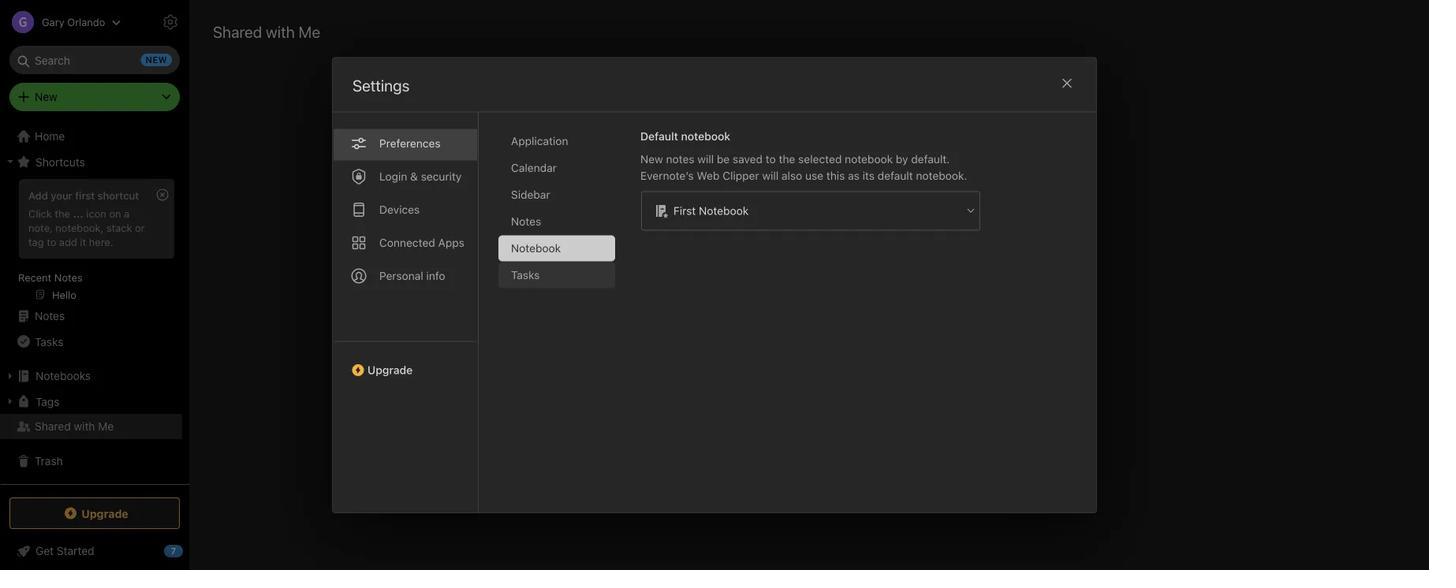 Task type: locate. For each thing, give the bounding box(es) containing it.
1 horizontal spatial tab list
[[499, 128, 628, 513]]

tasks
[[511, 268, 540, 282], [35, 335, 63, 348]]

1 vertical spatial the
[[55, 207, 70, 219]]

shortcut
[[98, 189, 139, 201]]

devices
[[380, 203, 420, 216]]

0 horizontal spatial will
[[698, 153, 714, 166]]

1 vertical spatial new
[[641, 153, 663, 166]]

1 horizontal spatial to
[[766, 153, 776, 166]]

its
[[863, 169, 875, 182]]

will
[[698, 153, 714, 166], [762, 169, 779, 182]]

new notes will be saved to the selected notebook by default. evernote's web clipper will also use this as its default notebook.
[[641, 153, 968, 182]]

1 horizontal spatial tasks
[[511, 268, 540, 282]]

notebook
[[681, 130, 731, 143], [845, 153, 893, 166]]

1 vertical spatial upgrade button
[[9, 498, 180, 529]]

1 vertical spatial notebook
[[845, 153, 893, 166]]

notes right recent
[[54, 271, 83, 283]]

0 horizontal spatial tab list
[[333, 112, 479, 513]]

shared right settings image on the top of the page
[[213, 22, 262, 41]]

notebook,
[[56, 222, 104, 233]]

shortcuts button
[[0, 149, 182, 174]]

0 vertical spatial me
[[299, 22, 320, 41]]

notebook
[[699, 204, 749, 217], [511, 242, 561, 255]]

0 vertical spatial to
[[766, 153, 776, 166]]

tab list
[[333, 112, 479, 513], [499, 128, 628, 513]]

by
[[896, 153, 909, 166]]

0 horizontal spatial upgrade
[[81, 507, 128, 520]]

the inside the new notes will be saved to the selected notebook by default. evernote's web clipper will also use this as its default notebook.
[[779, 153, 796, 166]]

new inside popup button
[[35, 90, 57, 103]]

will up web
[[698, 153, 714, 166]]

new up home
[[35, 90, 57, 103]]

tab list containing application
[[499, 128, 628, 513]]

0 vertical spatial shared
[[213, 22, 262, 41]]

icon
[[86, 207, 106, 219]]

notebook down web
[[699, 204, 749, 217]]

0 horizontal spatial the
[[55, 207, 70, 219]]

the up the also
[[779, 153, 796, 166]]

upgrade
[[368, 364, 413, 377], [81, 507, 128, 520]]

tags
[[36, 395, 60, 408]]

1 horizontal spatial upgrade
[[368, 364, 413, 377]]

0 horizontal spatial shared
[[35, 420, 71, 433]]

as
[[848, 169, 860, 182]]

1 horizontal spatial shared
[[213, 22, 262, 41]]

notebook down notes tab
[[511, 242, 561, 255]]

the left ...
[[55, 207, 70, 219]]

group containing add your first shortcut
[[0, 174, 182, 310]]

0 horizontal spatial to
[[47, 236, 56, 248]]

notes down sidebar
[[511, 215, 541, 228]]

1 horizontal spatial with
[[266, 22, 295, 41]]

new inside the new notes will be saved to the selected notebook by default. evernote's web clipper will also use this as its default notebook.
[[641, 153, 663, 166]]

me inside shared with me element
[[299, 22, 320, 41]]

preferences
[[380, 137, 441, 150]]

notebooks link
[[0, 364, 182, 389]]

tree
[[0, 124, 189, 484]]

login
[[380, 170, 407, 183]]

notebooks
[[36, 370, 91, 383]]

notes inside tab
[[511, 215, 541, 228]]

upgrade inside tab list
[[368, 364, 413, 377]]

also
[[782, 169, 803, 182]]

notebook inside first notebook 'field'
[[699, 204, 749, 217]]

shared down "tags"
[[35, 420, 71, 433]]

first
[[674, 204, 696, 217]]

0 horizontal spatial upgrade button
[[9, 498, 180, 529]]

1 vertical spatial notebook
[[511, 242, 561, 255]]

clipper
[[723, 169, 760, 182]]

0 horizontal spatial tasks
[[35, 335, 63, 348]]

default.
[[912, 153, 950, 166]]

to right tag
[[47, 236, 56, 248]]

me
[[299, 22, 320, 41], [98, 420, 114, 433]]

notes
[[511, 215, 541, 228], [54, 271, 83, 283], [35, 310, 65, 323]]

0 vertical spatial the
[[779, 153, 796, 166]]

recent notes
[[18, 271, 83, 283]]

default
[[641, 130, 678, 143]]

the inside tree
[[55, 207, 70, 219]]

upgrade for topmost upgrade popup button
[[368, 364, 413, 377]]

0 vertical spatial upgrade button
[[333, 341, 478, 383]]

personal
[[380, 269, 423, 282]]

tasks down notebook tab
[[511, 268, 540, 282]]

use
[[806, 169, 824, 182]]

tree containing home
[[0, 124, 189, 484]]

0 vertical spatial notebook
[[699, 204, 749, 217]]

0 vertical spatial notes
[[511, 215, 541, 228]]

tasks up notebooks
[[35, 335, 63, 348]]

web
[[697, 169, 720, 182]]

icon on a note, notebook, stack or tag to add it here.
[[28, 207, 145, 248]]

1 vertical spatial tasks
[[35, 335, 63, 348]]

to right saved
[[766, 153, 776, 166]]

group
[[0, 174, 182, 310]]

saved
[[733, 153, 763, 166]]

&
[[410, 170, 418, 183]]

1 horizontal spatial notebook
[[699, 204, 749, 217]]

expand tags image
[[4, 395, 17, 408]]

tasks inside button
[[35, 335, 63, 348]]

0 horizontal spatial notebook
[[681, 130, 731, 143]]

1 horizontal spatial notebook
[[845, 153, 893, 166]]

0 horizontal spatial notebook
[[511, 242, 561, 255]]

calendar tab
[[499, 155, 615, 181]]

add
[[59, 236, 77, 248]]

upgrade button
[[333, 341, 478, 383], [9, 498, 180, 529]]

trash link
[[0, 449, 182, 474]]

trash
[[35, 455, 63, 468]]

1 vertical spatial with
[[74, 420, 95, 433]]

1 vertical spatial shared with me
[[35, 420, 114, 433]]

with
[[266, 22, 295, 41], [74, 420, 95, 433]]

0 vertical spatial tasks
[[511, 268, 540, 282]]

1 horizontal spatial me
[[299, 22, 320, 41]]

with inside tree
[[74, 420, 95, 433]]

new up evernote's
[[641, 153, 663, 166]]

0 vertical spatial shared with me
[[213, 22, 320, 41]]

0 horizontal spatial shared with me
[[35, 420, 114, 433]]

or
[[135, 222, 145, 233]]

shared
[[213, 22, 262, 41], [35, 420, 71, 433]]

0 horizontal spatial with
[[74, 420, 95, 433]]

1 vertical spatial upgrade
[[81, 507, 128, 520]]

upgrade for upgrade popup button to the bottom
[[81, 507, 128, 520]]

1 vertical spatial will
[[762, 169, 779, 182]]

calendar
[[511, 161, 557, 174]]

shared with me
[[213, 22, 320, 41], [35, 420, 114, 433]]

notes tab
[[499, 209, 615, 235]]

None search field
[[21, 46, 169, 74]]

application
[[511, 134, 568, 147]]

0 vertical spatial will
[[698, 153, 714, 166]]

notebook up the its at right
[[845, 153, 893, 166]]

tasks inside tab
[[511, 268, 540, 282]]

connected apps
[[380, 236, 465, 249]]

0 horizontal spatial new
[[35, 90, 57, 103]]

sidebar tab
[[499, 182, 615, 208]]

security
[[421, 170, 462, 183]]

notes down recent notes
[[35, 310, 65, 323]]

0 horizontal spatial me
[[98, 420, 114, 433]]

1 vertical spatial to
[[47, 236, 56, 248]]

notebook up the be
[[681, 130, 731, 143]]

notes
[[666, 153, 695, 166]]

the
[[779, 153, 796, 166], [55, 207, 70, 219]]

0 vertical spatial upgrade
[[368, 364, 413, 377]]

1 horizontal spatial upgrade button
[[333, 341, 478, 383]]

notebook inside notebook tab
[[511, 242, 561, 255]]

1 vertical spatial notes
[[54, 271, 83, 283]]

new
[[35, 90, 57, 103], [641, 153, 663, 166]]

0 vertical spatial new
[[35, 90, 57, 103]]

close image
[[1058, 74, 1077, 93]]

will left the also
[[762, 169, 779, 182]]

default notebook
[[641, 130, 731, 143]]

1 horizontal spatial will
[[762, 169, 779, 182]]

1 horizontal spatial the
[[779, 153, 796, 166]]

to
[[766, 153, 776, 166], [47, 236, 56, 248]]

recent
[[18, 271, 52, 283]]

1 vertical spatial me
[[98, 420, 114, 433]]

1 horizontal spatial new
[[641, 153, 663, 166]]

default
[[878, 169, 913, 182]]

0 vertical spatial with
[[266, 22, 295, 41]]



Task type: describe. For each thing, give the bounding box(es) containing it.
me inside shared with me link
[[98, 420, 114, 433]]

add your first shortcut
[[28, 189, 139, 201]]

apps
[[438, 236, 465, 249]]

note,
[[28, 222, 53, 233]]

notebook inside the new notes will be saved to the selected notebook by default. evernote's web clipper will also use this as its default notebook.
[[845, 153, 893, 166]]

1 horizontal spatial shared with me
[[213, 22, 320, 41]]

tasks button
[[0, 329, 182, 354]]

expand notebooks image
[[4, 370, 17, 383]]

1 vertical spatial shared
[[35, 420, 71, 433]]

settings image
[[161, 13, 180, 32]]

new button
[[9, 83, 180, 111]]

a
[[124, 207, 130, 219]]

to inside icon on a note, notebook, stack or tag to add it here.
[[47, 236, 56, 248]]

Search text field
[[21, 46, 169, 74]]

selected
[[799, 153, 842, 166]]

0 vertical spatial notebook
[[681, 130, 731, 143]]

shared with me link
[[0, 414, 182, 439]]

to inside the new notes will be saved to the selected notebook by default. evernote's web clipper will also use this as its default notebook.
[[766, 153, 776, 166]]

login & security
[[380, 170, 462, 183]]

shared with me element
[[189, 0, 1430, 570]]

notebook.
[[916, 169, 968, 182]]

home
[[35, 130, 65, 143]]

tag
[[28, 236, 44, 248]]

it
[[80, 236, 86, 248]]

evernote's
[[641, 169, 694, 182]]

notes link
[[0, 304, 182, 329]]

tags button
[[0, 389, 182, 414]]

group inside tree
[[0, 174, 182, 310]]

personal info
[[380, 269, 445, 282]]

home link
[[0, 124, 189, 149]]

shortcuts
[[36, 155, 85, 168]]

first notebook
[[674, 204, 749, 217]]

add
[[28, 189, 48, 201]]

your
[[51, 189, 72, 201]]

notebook tab
[[499, 235, 615, 261]]

new for new notes will be saved to the selected notebook by default. evernote's web clipper will also use this as its default notebook.
[[641, 153, 663, 166]]

info
[[426, 269, 445, 282]]

this
[[827, 169, 845, 182]]

...
[[73, 207, 83, 219]]

stack
[[106, 222, 132, 233]]

settings
[[353, 76, 410, 95]]

application tab
[[499, 128, 615, 154]]

2 vertical spatial notes
[[35, 310, 65, 323]]

sidebar
[[511, 188, 550, 201]]

Default notebook field
[[641, 190, 982, 231]]

tab list containing preferences
[[333, 112, 479, 513]]

connected
[[380, 236, 435, 249]]

here.
[[89, 236, 113, 248]]

on
[[109, 207, 121, 219]]

new for new
[[35, 90, 57, 103]]

click the ...
[[28, 207, 83, 219]]

first
[[75, 189, 95, 201]]

click
[[28, 207, 52, 219]]

tasks tab
[[499, 262, 615, 288]]

be
[[717, 153, 730, 166]]



Task type: vqa. For each thing, say whether or not it's contained in the screenshot.
the left SHARED WITH ME
yes



